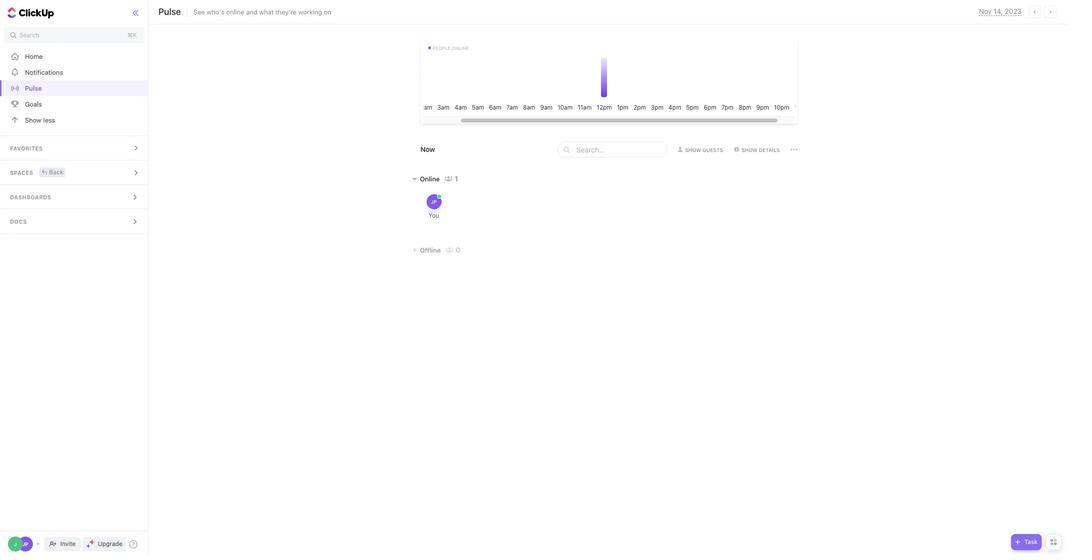 Task type: vqa. For each thing, say whether or not it's contained in the screenshot.
who's
yes



Task type: locate. For each thing, give the bounding box(es) containing it.
8pm
[[739, 104, 751, 111]]

show left guests
[[685, 147, 701, 153]]

j
[[14, 541, 17, 547]]

2 horizontal spatial show
[[742, 147, 757, 153]]

7am
[[506, 104, 518, 111]]

show inside sidebar navigation
[[25, 116, 41, 124]]

task
[[1024, 538, 1038, 546]]

jp right j
[[22, 541, 28, 547]]

see who's online and what they're working on
[[193, 8, 331, 16]]

0 horizontal spatial online
[[226, 8, 244, 16]]

1 horizontal spatial show
[[685, 147, 701, 153]]

show details
[[742, 147, 780, 153]]

9pm
[[756, 104, 769, 111]]

online right people
[[452, 45, 469, 51]]

8am
[[523, 104, 535, 111]]

dashboards
[[10, 194, 51, 200]]

notifications
[[25, 68, 63, 76]]

home link
[[0, 48, 149, 64]]

guests
[[703, 147, 723, 153]]

online
[[226, 8, 244, 16], [452, 45, 469, 51]]

what
[[259, 8, 274, 16]]

who's
[[207, 8, 224, 16]]

3pm
[[651, 104, 664, 111]]

1 horizontal spatial online
[[452, 45, 469, 51]]

0 horizontal spatial show
[[25, 116, 41, 124]]

0 horizontal spatial jp
[[22, 541, 28, 547]]

5pm
[[686, 104, 699, 111]]

pulse up goals
[[25, 84, 42, 92]]

pulse
[[158, 6, 181, 17], [25, 84, 42, 92]]

1 horizontal spatial jp
[[431, 199, 437, 205]]

jp up you
[[431, 199, 437, 205]]

people online
[[432, 45, 469, 51]]

0 vertical spatial jp
[[431, 199, 437, 205]]

they're
[[275, 8, 297, 16]]

upgrade link
[[83, 537, 126, 551]]

1
[[455, 174, 458, 183]]

online left and
[[226, 8, 244, 16]]

Search... text field
[[577, 142, 664, 157]]

2pm
[[633, 104, 646, 111]]

show less
[[25, 116, 55, 124]]

show down goals
[[25, 116, 41, 124]]

goals link
[[0, 96, 149, 112]]

0 vertical spatial pulse
[[158, 6, 181, 17]]

pulse inside sidebar navigation
[[25, 84, 42, 92]]

0 vertical spatial online
[[226, 8, 244, 16]]

home
[[25, 52, 43, 60]]

⌘k
[[127, 31, 137, 39]]

pulse left see
[[158, 6, 181, 17]]

7pm
[[721, 104, 734, 111]]

1 vertical spatial online
[[452, 45, 469, 51]]

show
[[25, 116, 41, 124], [685, 147, 701, 153], [742, 147, 757, 153]]

goals
[[25, 100, 42, 108]]

3am
[[437, 104, 450, 111]]

favorites
[[10, 145, 43, 152]]

docs
[[10, 218, 27, 225]]

11pm
[[794, 104, 809, 111]]

nov
[[979, 7, 992, 15]]

pulse link
[[0, 80, 149, 96]]

1 vertical spatial jp
[[22, 541, 28, 547]]

now
[[420, 145, 435, 154]]

on
[[324, 8, 331, 16]]

0 horizontal spatial pulse
[[25, 84, 42, 92]]

show left details
[[742, 147, 757, 153]]

working
[[298, 8, 322, 16]]

invite
[[60, 540, 76, 548]]

1 vertical spatial pulse
[[25, 84, 42, 92]]

sparkle svg 1 image
[[90, 540, 94, 545]]

you
[[429, 212, 439, 219]]

nov 14, 2023 button
[[979, 7, 1022, 16]]

less
[[43, 116, 55, 124]]

jp
[[431, 199, 437, 205], [22, 541, 28, 547]]

favorites button
[[0, 136, 149, 160]]



Task type: describe. For each thing, give the bounding box(es) containing it.
notifications link
[[0, 64, 149, 80]]

jp inside sidebar navigation
[[22, 541, 28, 547]]

show guests
[[685, 147, 723, 153]]

details
[[759, 147, 780, 153]]

10pm
[[774, 104, 789, 111]]

people
[[432, 45, 450, 51]]

12pm
[[597, 104, 612, 111]]

1pm 2pm 3pm 4pm 5pm 6pm 7pm 8pm 9pm 10pm
[[617, 104, 789, 111]]

nov 14, 2023
[[979, 7, 1022, 15]]

0
[[456, 246, 460, 254]]

6am
[[489, 104, 501, 111]]

see
[[193, 8, 205, 16]]

9am
[[540, 104, 553, 111]]

offline
[[420, 246, 441, 254]]

spaces
[[10, 169, 33, 176]]

14,
[[994, 7, 1003, 15]]

2am
[[420, 104, 432, 111]]

back link
[[39, 167, 65, 177]]

show for show less
[[25, 116, 41, 124]]

1 horizontal spatial pulse
[[158, 6, 181, 17]]

2023
[[1005, 7, 1022, 15]]

3am 4am 5am 6am 7am 8am 9am 10am 11am
[[437, 104, 592, 111]]

5am
[[472, 104, 484, 111]]

and
[[246, 8, 257, 16]]

4pm
[[669, 104, 681, 111]]

sparkle svg 2 image
[[87, 544, 90, 548]]

11am
[[578, 104, 592, 111]]

search
[[19, 31, 39, 39]]

10am
[[558, 104, 573, 111]]

1pm
[[617, 104, 629, 111]]

online
[[420, 175, 440, 183]]

back
[[49, 168, 63, 176]]

show for show guests
[[685, 147, 701, 153]]

sidebar navigation
[[0, 0, 151, 557]]

4am
[[455, 104, 467, 111]]

upgrade
[[98, 540, 122, 548]]

6pm
[[704, 104, 716, 111]]

show for show details
[[742, 147, 757, 153]]



